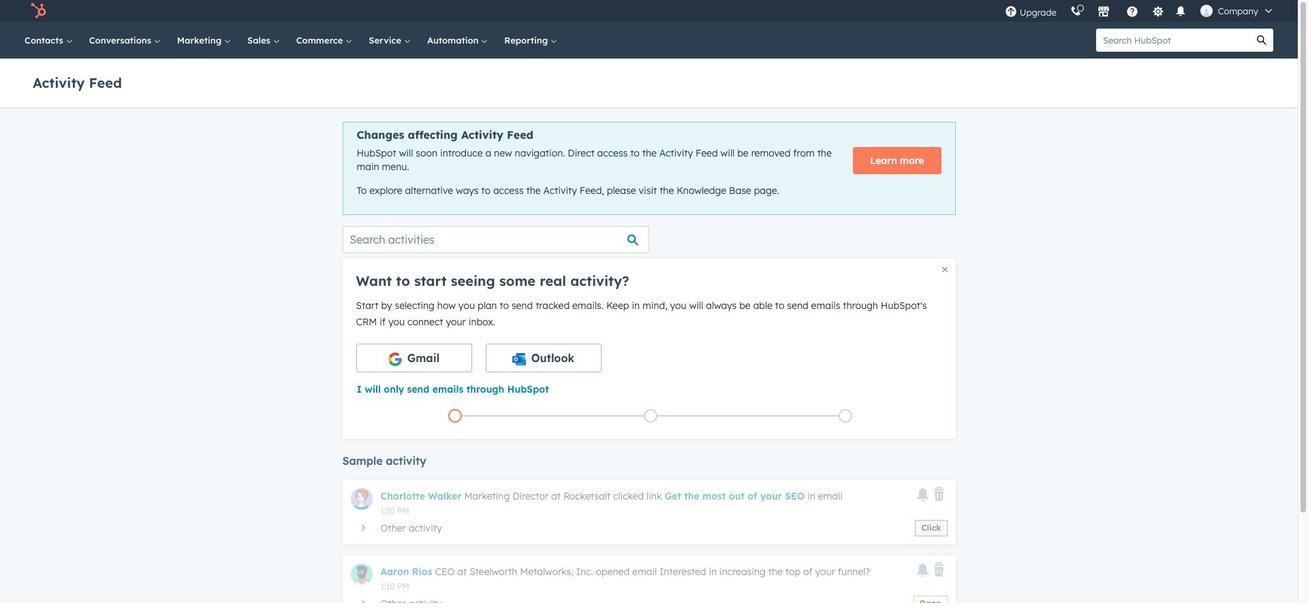 Task type: describe. For each thing, give the bounding box(es) containing it.
Search activities search field
[[343, 226, 649, 253]]

Search HubSpot search field
[[1097, 29, 1251, 52]]

marketplaces image
[[1098, 6, 1110, 18]]



Task type: vqa. For each thing, say whether or not it's contained in the screenshot.
the topmost do
no



Task type: locate. For each thing, give the bounding box(es) containing it.
jacob simon image
[[1201, 5, 1213, 17]]

onboarding.steps.finalstep.title image
[[843, 413, 849, 421]]

close image
[[942, 267, 948, 273]]

list
[[358, 407, 944, 426]]

None checkbox
[[356, 344, 472, 373]]

onboarding.steps.sendtrackedemailingmail.title image
[[647, 413, 654, 421]]

menu
[[998, 0, 1282, 22]]

None checkbox
[[486, 344, 602, 373]]



